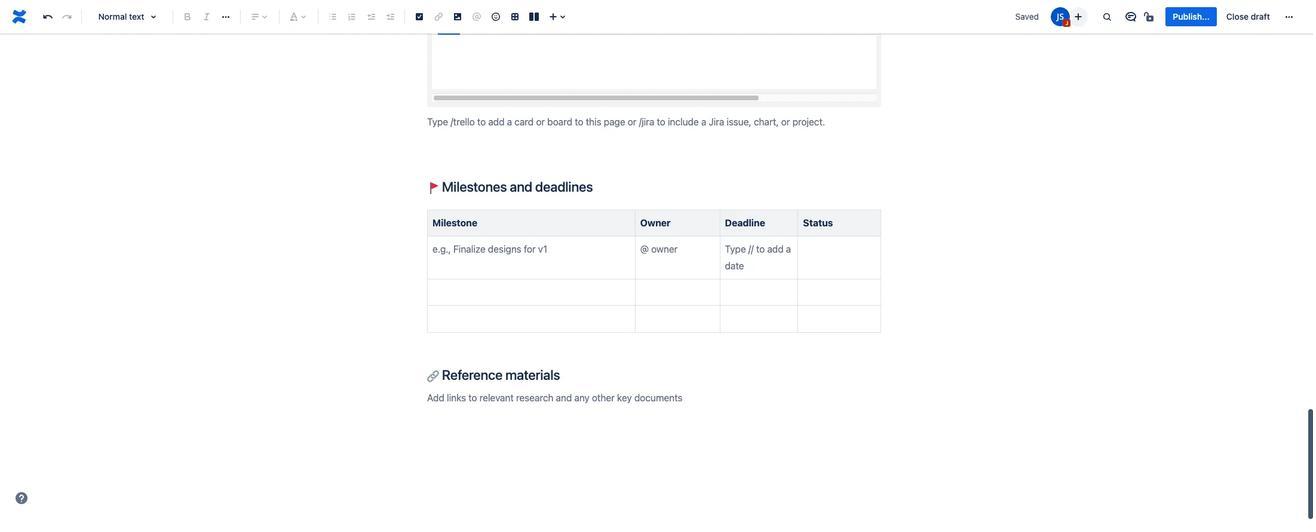 Task type: describe. For each thing, give the bounding box(es) containing it.
text
[[129, 11, 144, 22]]

reference
[[442, 367, 503, 383]]

help image
[[14, 491, 29, 506]]

find and replace image
[[1100, 10, 1115, 24]]

deadline
[[725, 217, 765, 228]]

close draft
[[1227, 11, 1270, 22]]

link image
[[431, 10, 446, 24]]

normal text
[[98, 11, 144, 22]]

bold ⌘b image
[[180, 10, 195, 24]]

invite to edit image
[[1072, 9, 1086, 24]]

indent tab image
[[383, 10, 397, 24]]

milestones
[[442, 179, 507, 195]]

table image
[[508, 10, 522, 24]]

action item image
[[412, 10, 427, 24]]

milestones and deadlines
[[439, 179, 593, 195]]

and
[[510, 179, 532, 195]]

reference materials
[[439, 367, 560, 383]]

normal
[[98, 11, 127, 22]]

numbered list ⌘⇧7 image
[[345, 10, 359, 24]]

undo ⌘z image
[[41, 10, 55, 24]]

close draft button
[[1220, 7, 1278, 26]]

redo ⌘⇧z image
[[60, 10, 74, 24]]

bullet list ⌘⇧8 image
[[326, 10, 340, 24]]



Task type: vqa. For each thing, say whether or not it's contained in the screenshot.
their in the see how a jira hero mapped their team's workflow
no



Task type: locate. For each thing, give the bounding box(es) containing it.
draft
[[1251, 11, 1270, 22]]

emoji image
[[489, 10, 503, 24]]

milestone
[[433, 217, 478, 228]]

confluence image
[[10, 7, 29, 26], [10, 7, 29, 26]]

saved
[[1016, 11, 1039, 22]]

more image
[[1282, 10, 1297, 24]]

add image, video, or file image
[[451, 10, 465, 24]]

:link: image
[[427, 371, 439, 382]]

:link: image
[[427, 371, 439, 382]]

mention image
[[470, 10, 484, 24]]

publish... button
[[1166, 7, 1217, 26]]

close
[[1227, 11, 1249, 22]]

layouts image
[[527, 10, 541, 24]]

Main content area, start typing to enter text. text field
[[420, 0, 1034, 447]]

status
[[803, 217, 833, 228]]

outdent ⇧tab image
[[364, 10, 378, 24]]

publish...
[[1173, 11, 1210, 22]]

owner
[[640, 217, 671, 228]]

normal text button
[[87, 4, 168, 30]]

deadlines
[[535, 179, 593, 195]]

materials
[[506, 367, 560, 383]]

:triangular_flag_on_post: image
[[427, 182, 439, 194], [427, 182, 439, 194]]

italic ⌘i image
[[200, 10, 214, 24]]

comment icon image
[[1124, 10, 1139, 24]]

jacob simon image
[[1051, 7, 1071, 26]]

no restrictions image
[[1143, 10, 1158, 24]]

more formatting image
[[219, 10, 233, 24]]



